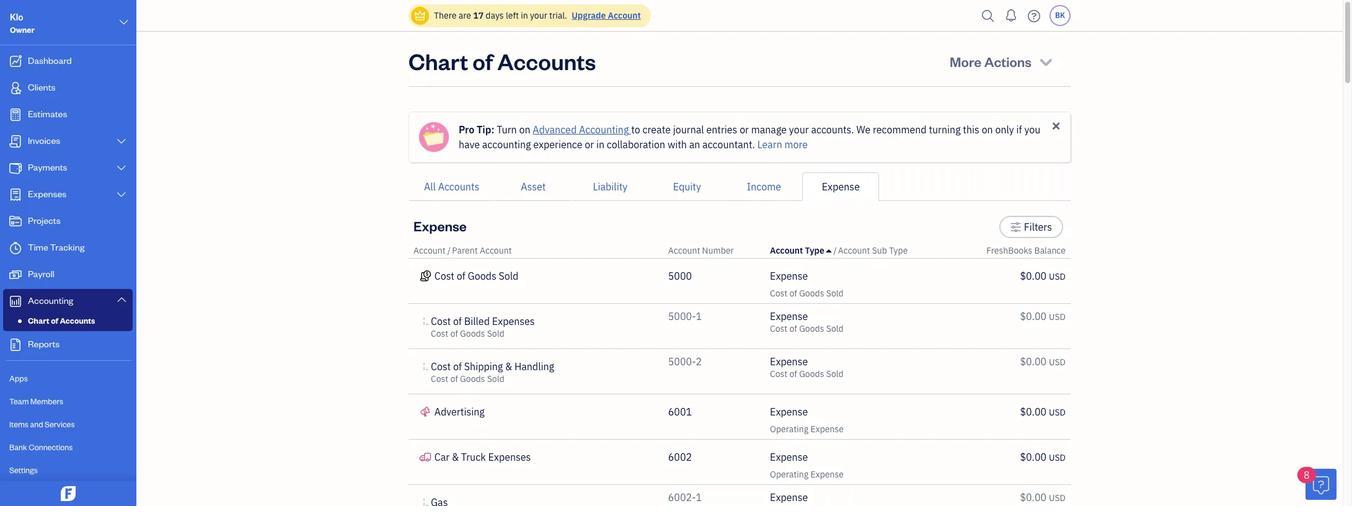 Task type: describe. For each thing, give the bounding box(es) containing it.
1 horizontal spatial chart of accounts
[[409, 47, 596, 76]]

chart of accounts link
[[6, 313, 130, 328]]

crown image
[[414, 9, 427, 22]]

account sub type
[[838, 245, 908, 256]]

account right the upgrade
[[608, 10, 641, 21]]

and
[[30, 419, 43, 429]]

left
[[506, 10, 519, 21]]

turn
[[497, 123, 517, 136]]

cost of shipping & handling cost of goods sold
[[431, 360, 555, 385]]

your for manage
[[789, 123, 809, 136]]

to
[[632, 123, 641, 136]]

turning
[[929, 123, 961, 136]]

upgrade
[[572, 10, 606, 21]]

all accounts
[[424, 180, 480, 193]]

timer image
[[8, 242, 23, 254]]

5000-2
[[668, 355, 702, 368]]

account for account / parent account
[[414, 245, 446, 256]]

of inside main element
[[51, 316, 58, 326]]

projects
[[28, 215, 61, 226]]

bank
[[9, 442, 27, 452]]

more actions button
[[939, 47, 1066, 76]]

accounting inside main element
[[28, 295, 73, 306]]

& inside cost of shipping & handling cost of goods sold
[[506, 360, 512, 373]]

1 horizontal spatial chart
[[409, 47, 468, 76]]

team
[[9, 396, 29, 406]]

freshbooks balance
[[987, 245, 1066, 256]]

recommend
[[873, 123, 927, 136]]

team members link
[[3, 391, 133, 412]]

clients link
[[3, 76, 133, 101]]

income
[[747, 180, 781, 193]]

$0.00 for 6001
[[1021, 406, 1047, 418]]

items and services link
[[3, 414, 133, 435]]

chevron large down image for payments
[[116, 163, 127, 173]]

$0.00 for 6002-1
[[1021, 491, 1047, 504]]

expenses link
[[3, 182, 133, 208]]

more actions
[[950, 53, 1032, 70]]

billed
[[464, 315, 490, 327]]

usd for 6001
[[1049, 407, 1066, 418]]

accounting link
[[3, 289, 133, 313]]

chart of accounts inside main element
[[28, 316, 95, 326]]

5000-1
[[668, 310, 702, 323]]

0 vertical spatial accounts
[[498, 47, 596, 76]]

filters button
[[1000, 216, 1064, 238]]

2 / from the left
[[834, 245, 837, 256]]

$0.00 usd for 6001
[[1021, 406, 1066, 418]]

expenses for cost of billed expenses cost of goods sold
[[492, 315, 535, 327]]

$0.00 for 6002
[[1021, 451, 1047, 463]]

$0.00 usd for 5000-2
[[1021, 355, 1066, 368]]

estimate image
[[8, 109, 23, 121]]

on inside to create journal entries or manage your accounts. we recommend turning this on only if  you have accounting experience or in collaboration with an accountant.
[[982, 123, 993, 136]]

klo
[[10, 11, 23, 23]]

members
[[30, 396, 63, 406]]

usd for 5000-1
[[1049, 311, 1066, 323]]

advertising
[[435, 406, 485, 418]]

journal
[[673, 123, 704, 136]]

search image
[[979, 7, 999, 25]]

payroll
[[28, 268, 55, 280]]

learn more link
[[758, 138, 808, 151]]

to create journal entries or manage your accounts. we recommend turning this on only if  you have accounting experience or in collaboration with an accountant.
[[459, 123, 1041, 151]]

chevrondown image
[[1038, 53, 1055, 70]]

usd for 6002
[[1049, 452, 1066, 463]]

account for account sub type
[[838, 245, 870, 256]]

cost of goods sold
[[435, 270, 519, 282]]

equity button
[[649, 172, 726, 201]]

account type button
[[770, 245, 832, 256]]

all accounts button
[[409, 172, 495, 201]]

there
[[434, 10, 457, 21]]

expense operating expense for 6002
[[770, 451, 844, 480]]

services
[[45, 419, 75, 429]]

filters
[[1024, 221, 1053, 233]]

items and services
[[9, 419, 75, 429]]

invoices
[[28, 135, 60, 146]]

0 horizontal spatial or
[[585, 138, 594, 151]]

bk button
[[1050, 5, 1071, 26]]

accounts inside main element
[[60, 316, 95, 326]]

only
[[996, 123, 1015, 136]]

more
[[950, 53, 982, 70]]

sub
[[872, 245, 887, 256]]

expense cost of goods sold for 2
[[770, 355, 844, 380]]

time tracking link
[[3, 236, 133, 261]]

invoice image
[[8, 135, 23, 148]]

5000- for 1
[[668, 310, 696, 323]]

estimates link
[[3, 102, 133, 128]]

estimates
[[28, 108, 67, 120]]

0 vertical spatial chevron large down image
[[118, 15, 130, 30]]

more
[[785, 138, 808, 151]]

settings image
[[1011, 220, 1022, 234]]

dashboard link
[[3, 49, 133, 74]]

account number
[[668, 245, 734, 256]]

liability
[[593, 180, 628, 193]]

account for account number
[[668, 245, 700, 256]]

parent
[[452, 245, 478, 256]]

settings
[[9, 465, 38, 475]]

caretup image
[[827, 246, 832, 256]]

actions
[[985, 53, 1032, 70]]

chart inside main element
[[28, 316, 49, 326]]

payroll link
[[3, 262, 133, 288]]

1 for 5000-
[[696, 310, 702, 323]]

project image
[[8, 215, 23, 228]]

goods inside cost of shipping & handling cost of goods sold
[[460, 373, 485, 385]]

6002-
[[668, 491, 696, 504]]

client image
[[8, 82, 23, 94]]

advanced
[[533, 123, 577, 136]]

advanced accounting link
[[533, 123, 632, 136]]

clients
[[28, 81, 56, 93]]

if
[[1017, 123, 1023, 136]]

accountant.
[[703, 138, 755, 151]]

tip:
[[477, 123, 495, 136]]

payments link
[[3, 156, 133, 181]]

$0.00 for 5000-1
[[1021, 310, 1047, 323]]

have
[[459, 138, 480, 151]]

owner
[[10, 25, 35, 35]]

account for account type
[[770, 245, 803, 256]]

you
[[1025, 123, 1041, 136]]

chevron large down image inside the expenses link
[[116, 190, 127, 200]]

expenses for car & truck expenses
[[488, 451, 531, 463]]



Task type: locate. For each thing, give the bounding box(es) containing it.
1 vertical spatial chart of accounts
[[28, 316, 95, 326]]

or down advanced accounting link
[[585, 138, 594, 151]]

this
[[963, 123, 980, 136]]

1 usd from the top
[[1049, 271, 1066, 282]]

usd
[[1049, 271, 1066, 282], [1049, 311, 1066, 323], [1049, 357, 1066, 368], [1049, 407, 1066, 418], [1049, 452, 1066, 463], [1049, 492, 1066, 504]]

truck
[[461, 451, 486, 463]]

1 horizontal spatial on
[[982, 123, 993, 136]]

bank connections link
[[3, 437, 133, 458]]

1 operating from the top
[[770, 424, 809, 435]]

all
[[424, 180, 436, 193]]

1 vertical spatial 1
[[696, 491, 702, 504]]

5000- down 5000
[[668, 310, 696, 323]]

pro
[[459, 123, 475, 136]]

1 vertical spatial chevron large down image
[[116, 163, 127, 173]]

2 operating from the top
[[770, 469, 809, 480]]

projects link
[[3, 209, 133, 234]]

0 vertical spatial 1
[[696, 310, 702, 323]]

accounting
[[482, 138, 531, 151]]

entries
[[707, 123, 738, 136]]

1 vertical spatial expense operating expense
[[770, 451, 844, 480]]

2 vertical spatial chevron large down image
[[116, 295, 127, 305]]

expense operating expense for 6001
[[770, 406, 844, 435]]

2 5000- from the top
[[668, 355, 696, 368]]

chart image
[[8, 295, 23, 308]]

account
[[608, 10, 641, 21], [414, 245, 446, 256], [480, 245, 512, 256], [668, 245, 700, 256], [770, 245, 803, 256], [838, 245, 870, 256]]

expenses
[[28, 188, 67, 200], [492, 315, 535, 327], [488, 451, 531, 463]]

asset button
[[495, 172, 572, 201]]

freshbooks
[[987, 245, 1033, 256]]

operating
[[770, 424, 809, 435], [770, 469, 809, 480]]

chart up reports
[[28, 316, 49, 326]]

1 horizontal spatial accounting
[[579, 123, 629, 136]]

income button
[[726, 172, 803, 201]]

0 vertical spatial or
[[740, 123, 749, 136]]

2 vertical spatial accounts
[[60, 316, 95, 326]]

account / parent account
[[414, 245, 512, 256]]

number
[[702, 245, 734, 256]]

& right shipping
[[506, 360, 512, 373]]

0 vertical spatial chevron large down image
[[116, 136, 127, 146]]

in right left
[[521, 10, 528, 21]]

learn
[[758, 138, 783, 151]]

bank connections
[[9, 442, 73, 452]]

2 usd from the top
[[1049, 311, 1066, 323]]

1 $0.00 usd from the top
[[1021, 270, 1066, 282]]

5000- down 5000-1
[[668, 355, 696, 368]]

4 $0.00 from the top
[[1021, 406, 1047, 418]]

chevron large down image up chart of accounts link
[[116, 295, 127, 305]]

5 $0.00 from the top
[[1021, 451, 1047, 463]]

your left trial.
[[530, 10, 548, 21]]

tracking
[[50, 241, 85, 253]]

0 vertical spatial chart of accounts
[[409, 47, 596, 76]]

0 vertical spatial your
[[530, 10, 548, 21]]

3 usd from the top
[[1049, 357, 1066, 368]]

liability button
[[572, 172, 649, 201]]

1 vertical spatial in
[[597, 138, 605, 151]]

0 horizontal spatial your
[[530, 10, 548, 21]]

2 expense cost of goods sold from the top
[[770, 310, 844, 334]]

chevron large down image inside accounting link
[[116, 295, 127, 305]]

accounts
[[498, 47, 596, 76], [438, 180, 480, 193], [60, 316, 95, 326]]

$0.00 usd for 5000-1
[[1021, 310, 1066, 323]]

1 horizontal spatial accounts
[[438, 180, 480, 193]]

1 horizontal spatial your
[[789, 123, 809, 136]]

chevron large down image
[[116, 136, 127, 146], [116, 163, 127, 173], [116, 295, 127, 305]]

8
[[1304, 469, 1310, 481]]

6 $0.00 from the top
[[1021, 491, 1047, 504]]

car
[[435, 451, 450, 463]]

accounting left to
[[579, 123, 629, 136]]

accounts inside button
[[438, 180, 480, 193]]

$0.00 for 5000-2
[[1021, 355, 1047, 368]]

0 vertical spatial expense cost of goods sold
[[770, 270, 844, 299]]

6002
[[668, 451, 692, 463]]

1 chevron large down image from the top
[[116, 136, 127, 146]]

& right car at the left of the page
[[452, 451, 459, 463]]

report image
[[8, 339, 23, 351]]

5000- for 2
[[668, 355, 696, 368]]

1 1 from the top
[[696, 310, 702, 323]]

0 vertical spatial expense operating expense
[[770, 406, 844, 435]]

sold inside cost of billed expenses cost of goods sold
[[487, 328, 505, 339]]

1 expense cost of goods sold from the top
[[770, 270, 844, 299]]

$0.00 usd for 6002
[[1021, 451, 1066, 463]]

0 vertical spatial &
[[506, 360, 512, 373]]

1 type from the left
[[805, 245, 825, 256]]

0 horizontal spatial &
[[452, 451, 459, 463]]

reports
[[28, 338, 60, 350]]

2 vertical spatial expense cost of goods sold
[[770, 355, 844, 380]]

1 vertical spatial expense cost of goods sold
[[770, 310, 844, 334]]

handling
[[515, 360, 555, 373]]

expenses down payments
[[28, 188, 67, 200]]

2 type from the left
[[890, 245, 908, 256]]

0 horizontal spatial /
[[448, 245, 451, 256]]

chevron large down image inside the payments link
[[116, 163, 127, 173]]

0 horizontal spatial chart of accounts
[[28, 316, 95, 326]]

money image
[[8, 269, 23, 281]]

1 expense operating expense from the top
[[770, 406, 844, 435]]

1 vertical spatial chevron large down image
[[116, 190, 127, 200]]

create
[[643, 123, 671, 136]]

balance
[[1035, 245, 1066, 256]]

trial.
[[550, 10, 567, 21]]

expense button
[[803, 172, 880, 201]]

freshbooks image
[[58, 486, 78, 501]]

$0.00 usd for 6002-1
[[1021, 491, 1066, 504]]

your inside to create journal entries or manage your accounts. we recommend turning this on only if  you have accounting experience or in collaboration with an accountant.
[[789, 123, 809, 136]]

with
[[668, 138, 687, 151]]

your up more
[[789, 123, 809, 136]]

$0.00 usd for 5000
[[1021, 270, 1066, 282]]

2 $0.00 from the top
[[1021, 310, 1047, 323]]

type right sub on the right of the page
[[890, 245, 908, 256]]

invoices link
[[3, 129, 133, 154]]

cost
[[435, 270, 455, 282], [770, 288, 788, 299], [431, 315, 451, 327], [770, 323, 788, 334], [431, 328, 449, 339], [431, 360, 451, 373], [770, 368, 788, 380], [431, 373, 449, 385]]

on right turn
[[519, 123, 531, 136]]

4 usd from the top
[[1049, 407, 1066, 418]]

chevron large down image down estimates link
[[116, 136, 127, 146]]

3 chevron large down image from the top
[[116, 295, 127, 305]]

team members
[[9, 396, 63, 406]]

1 vertical spatial your
[[789, 123, 809, 136]]

sold inside cost of shipping & handling cost of goods sold
[[487, 373, 505, 385]]

bk
[[1056, 11, 1066, 20]]

items
[[9, 419, 28, 429]]

days
[[486, 10, 504, 21]]

usd for 6002-1
[[1049, 492, 1066, 504]]

1 vertical spatial 5000-
[[668, 355, 696, 368]]

$0.00 usd
[[1021, 270, 1066, 282], [1021, 310, 1066, 323], [1021, 355, 1066, 368], [1021, 406, 1066, 418], [1021, 451, 1066, 463], [1021, 491, 1066, 504]]

0 vertical spatial operating
[[770, 424, 809, 435]]

1 horizontal spatial &
[[506, 360, 512, 373]]

0 horizontal spatial accounting
[[28, 295, 73, 306]]

reports link
[[3, 332, 133, 358]]

accounts right all
[[438, 180, 480, 193]]

0 vertical spatial accounting
[[579, 123, 629, 136]]

expense image
[[8, 189, 23, 201]]

cost of billed expenses cost of goods sold
[[431, 315, 535, 339]]

main element
[[0, 0, 177, 506]]

time tracking
[[28, 241, 85, 253]]

on right this
[[982, 123, 993, 136]]

1 vertical spatial accounts
[[438, 180, 480, 193]]

/ left parent
[[448, 245, 451, 256]]

1 horizontal spatial in
[[597, 138, 605, 151]]

resource center badge image
[[1306, 469, 1337, 500]]

accounts down there are 17 days left in your trial. upgrade account
[[498, 47, 596, 76]]

1 horizontal spatial /
[[834, 245, 837, 256]]

chart of accounts down days
[[409, 47, 596, 76]]

settings link
[[3, 460, 133, 481]]

account right parent
[[480, 245, 512, 256]]

there are 17 days left in your trial. upgrade account
[[434, 10, 641, 21]]

asset
[[521, 180, 546, 193]]

operating for 6002
[[770, 469, 809, 480]]

chevron large down image for accounting
[[116, 295, 127, 305]]

usd for 5000
[[1049, 271, 1066, 282]]

5000-
[[668, 310, 696, 323], [668, 355, 696, 368]]

equity
[[673, 180, 701, 193]]

apps
[[9, 373, 28, 383]]

1 5000- from the top
[[668, 310, 696, 323]]

notifications image
[[1002, 3, 1022, 28]]

6001
[[668, 406, 692, 418]]

/ right the caretup icon
[[834, 245, 837, 256]]

usd for 5000-2
[[1049, 357, 1066, 368]]

$0.00 for 5000
[[1021, 270, 1047, 282]]

chevron large down image down invoices link
[[116, 163, 127, 173]]

accounts.
[[812, 123, 854, 136]]

0 horizontal spatial in
[[521, 10, 528, 21]]

go to help image
[[1025, 7, 1044, 25]]

pro tip: turn on advanced accounting
[[459, 123, 629, 136]]

account right the caretup icon
[[838, 245, 870, 256]]

0 horizontal spatial accounts
[[60, 316, 95, 326]]

1 horizontal spatial type
[[890, 245, 908, 256]]

chart
[[409, 47, 468, 76], [28, 316, 49, 326]]

2 vertical spatial expenses
[[488, 451, 531, 463]]

1 vertical spatial accounting
[[28, 295, 73, 306]]

expenses right billed
[[492, 315, 535, 327]]

1 on from the left
[[519, 123, 531, 136]]

1 vertical spatial chart
[[28, 316, 49, 326]]

chevron large down image
[[118, 15, 130, 30], [116, 190, 127, 200]]

&
[[506, 360, 512, 373], [452, 451, 459, 463]]

2 horizontal spatial accounts
[[498, 47, 596, 76]]

collaboration
[[607, 138, 666, 151]]

in inside to create journal entries or manage your accounts. we recommend turning this on only if  you have accounting experience or in collaboration with an accountant.
[[597, 138, 605, 151]]

expenses right truck
[[488, 451, 531, 463]]

6 usd from the top
[[1049, 492, 1066, 504]]

1 / from the left
[[448, 245, 451, 256]]

1
[[696, 310, 702, 323], [696, 491, 702, 504]]

3 $0.00 usd from the top
[[1021, 355, 1066, 368]]

5 $0.00 usd from the top
[[1021, 451, 1066, 463]]

account up 5000
[[668, 245, 700, 256]]

your for in
[[530, 10, 548, 21]]

payment image
[[8, 162, 23, 174]]

expense inside button
[[822, 180, 860, 193]]

1 $0.00 from the top
[[1021, 270, 1047, 282]]

0 vertical spatial 5000-
[[668, 310, 696, 323]]

expense
[[822, 180, 860, 193], [414, 217, 467, 234], [770, 270, 808, 282], [770, 310, 808, 323], [770, 355, 808, 368], [770, 406, 808, 418], [811, 424, 844, 435], [770, 451, 808, 463], [811, 469, 844, 480], [770, 491, 808, 504]]

chevron large down image for invoices
[[116, 136, 127, 146]]

time
[[28, 241, 48, 253]]

chart of accounts down accounting link at bottom left
[[28, 316, 95, 326]]

5 usd from the top
[[1049, 452, 1066, 463]]

1 vertical spatial &
[[452, 451, 459, 463]]

expense cost of goods sold for 1
[[770, 310, 844, 334]]

upgrade account link
[[569, 10, 641, 21]]

expenses inside cost of billed expenses cost of goods sold
[[492, 315, 535, 327]]

3 $0.00 from the top
[[1021, 355, 1047, 368]]

close image
[[1051, 120, 1062, 132]]

dashboard image
[[8, 55, 23, 68]]

account left the caretup icon
[[770, 245, 803, 256]]

1 horizontal spatial or
[[740, 123, 749, 136]]

0 horizontal spatial on
[[519, 123, 531, 136]]

1 for 6002-
[[696, 491, 702, 504]]

or up accountant.
[[740, 123, 749, 136]]

0 horizontal spatial type
[[805, 245, 825, 256]]

experience
[[534, 138, 583, 151]]

6 $0.00 usd from the top
[[1021, 491, 1066, 504]]

goods inside cost of billed expenses cost of goods sold
[[460, 328, 485, 339]]

2
[[696, 355, 702, 368]]

2 $0.00 usd from the top
[[1021, 310, 1066, 323]]

account left parent
[[414, 245, 446, 256]]

0 vertical spatial expenses
[[28, 188, 67, 200]]

chevron large down image inside invoices link
[[116, 136, 127, 146]]

1 vertical spatial expenses
[[492, 315, 535, 327]]

accounting up chart of accounts link
[[28, 295, 73, 306]]

account type
[[770, 245, 825, 256]]

0 vertical spatial chart
[[409, 47, 468, 76]]

0 horizontal spatial chart
[[28, 316, 49, 326]]

2 chevron large down image from the top
[[116, 163, 127, 173]]

shipping
[[464, 360, 503, 373]]

chart down there
[[409, 47, 468, 76]]

3 expense cost of goods sold from the top
[[770, 355, 844, 380]]

8 button
[[1298, 467, 1337, 500]]

1 vertical spatial or
[[585, 138, 594, 151]]

2 1 from the top
[[696, 491, 702, 504]]

accounts down accounting link at bottom left
[[60, 316, 95, 326]]

in down advanced accounting link
[[597, 138, 605, 151]]

5000
[[668, 270, 692, 282]]

chart of accounts
[[409, 47, 596, 76], [28, 316, 95, 326]]

type left the caretup icon
[[805, 245, 825, 256]]

2 expense operating expense from the top
[[770, 451, 844, 480]]

operating for 6001
[[770, 424, 809, 435]]

car & truck expenses
[[435, 451, 531, 463]]

expenses inside the expenses link
[[28, 188, 67, 200]]

learn more
[[758, 138, 808, 151]]

1 vertical spatial operating
[[770, 469, 809, 480]]

2 on from the left
[[982, 123, 993, 136]]

0 vertical spatial in
[[521, 10, 528, 21]]

expense operating expense
[[770, 406, 844, 435], [770, 451, 844, 480]]

4 $0.00 usd from the top
[[1021, 406, 1066, 418]]

manage
[[752, 123, 787, 136]]



Task type: vqa. For each thing, say whether or not it's contained in the screenshot.
plus icon
no



